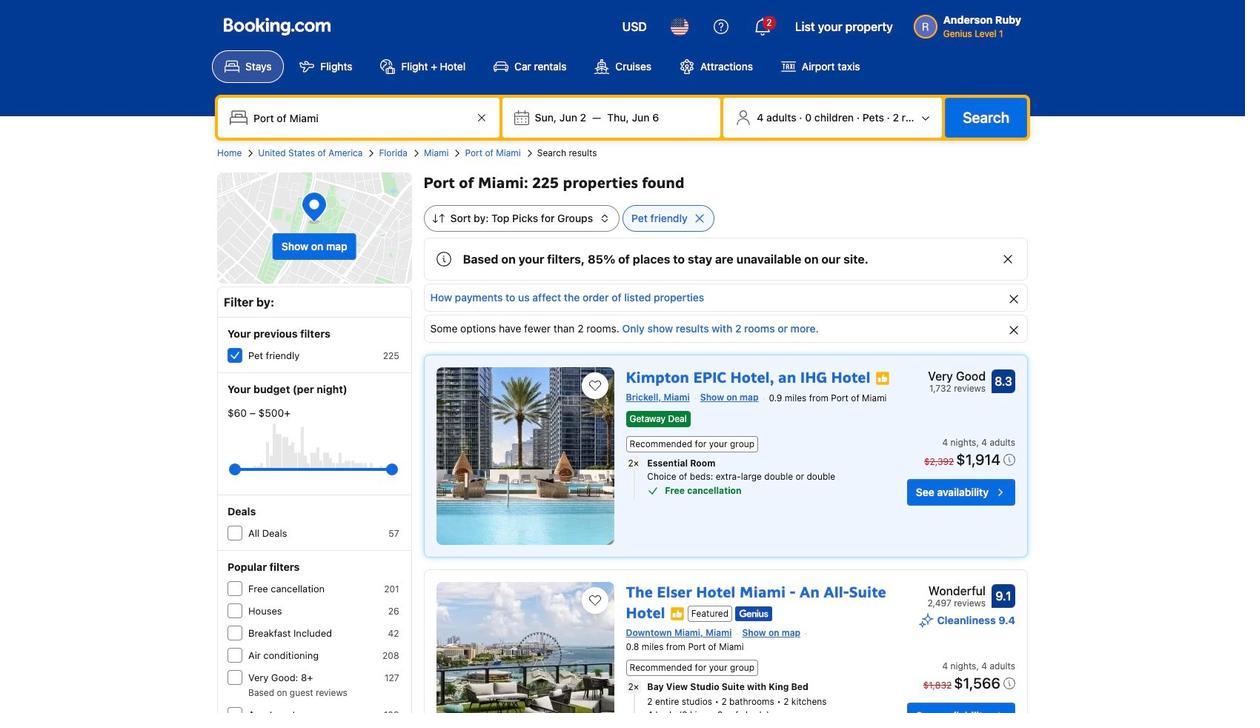 Task type: vqa. For each thing, say whether or not it's contained in the screenshot.
Chic
no



Task type: locate. For each thing, give the bounding box(es) containing it.
group
[[235, 458, 392, 482]]

this property is part of our preferred partner program. it's committed to providing excellent service and good value. it'll pay us a higher commission if you make a booking. image
[[875, 371, 890, 386], [875, 371, 890, 386], [670, 607, 685, 622]]

search results updated. port of miami: 225 properties found. applied filters: pet friendly. element
[[424, 173, 1028, 194]]

this property is part of our preferred partner program. it's committed to providing excellent service and good value. it'll pay us a higher commission if you make a booking. image for kimpton epic hotel, an ihg hotel image
[[875, 371, 890, 386]]

genius discounts available at this property. image
[[735, 607, 773, 622], [735, 607, 773, 622]]

Where are you going? field
[[248, 105, 473, 131]]

the elser hotel miami - an all-suite hotel image
[[436, 583, 614, 714]]

kimpton epic hotel, an ihg hotel image
[[436, 368, 614, 546]]



Task type: describe. For each thing, give the bounding box(es) containing it.
this property is part of our preferred partner program. it's committed to providing excellent service and good value. it'll pay us a higher commission if you make a booking. image for the elser hotel miami - an all-suite hotel image
[[670, 607, 685, 622]]

this property is part of our preferred partner program. it's committed to providing excellent service and good value. it'll pay us a higher commission if you make a booking. image
[[670, 607, 685, 622]]

your account menu anderson ruby genius level 1 element
[[914, 13, 1022, 41]]

booking.com image
[[224, 18, 331, 36]]



